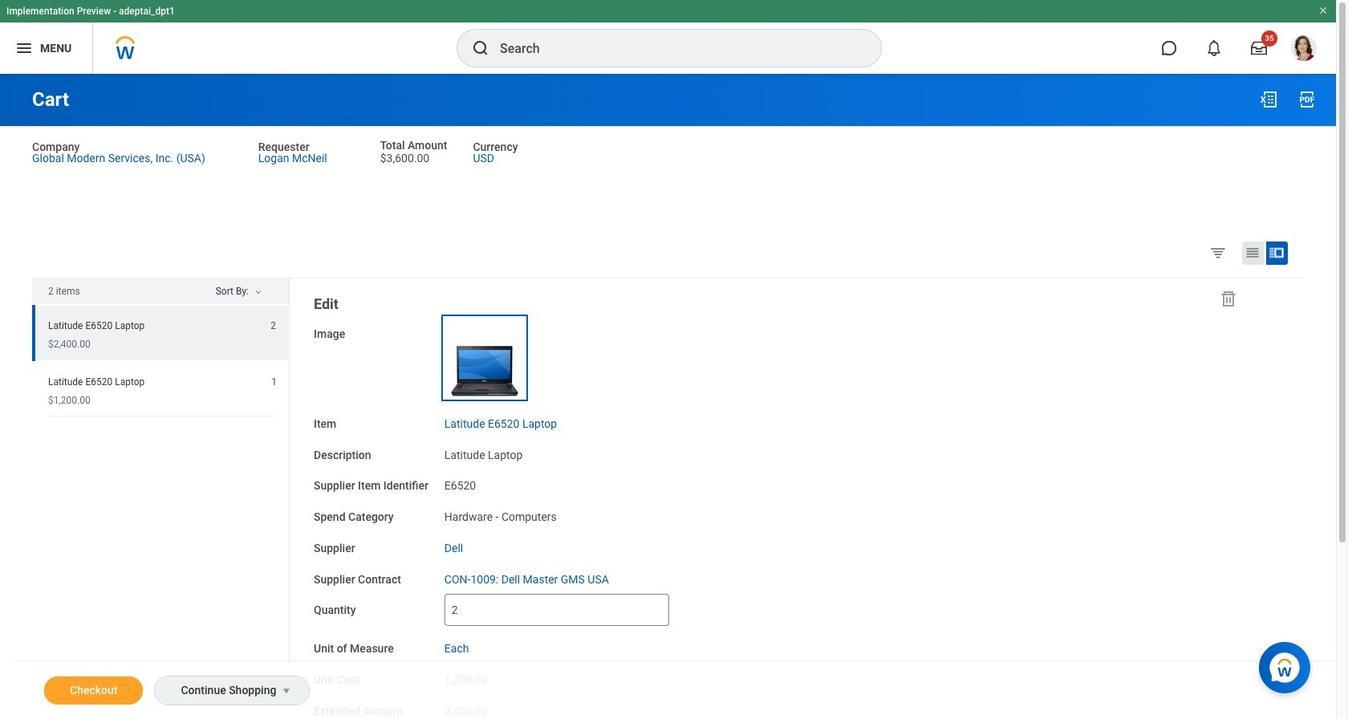 Task type: vqa. For each thing, say whether or not it's contained in the screenshot.
Profile Logan McNeil element
no



Task type: locate. For each thing, give the bounding box(es) containing it.
caret down image
[[277, 685, 296, 697]]

banner
[[0, 0, 1336, 74]]

inbox large image
[[1251, 40, 1267, 56]]

toggle to list detail view image
[[1269, 245, 1285, 261]]

None text field
[[444, 594, 669, 626]]

profile logan mcneil image
[[1291, 35, 1317, 64]]

toggle to grid view image
[[1245, 245, 1261, 261]]

select to filter grid data image
[[1209, 244, 1227, 261]]

Toggle to Grid view radio
[[1242, 241, 1264, 265]]

main content
[[0, 74, 1336, 719]]

region
[[32, 278, 290, 719]]

Toggle to List Detail view radio
[[1266, 241, 1288, 265]]

export to excel image
[[1259, 90, 1278, 109]]

search image
[[471, 39, 490, 58]]

option group
[[1206, 241, 1300, 268]]

item list list box
[[32, 305, 289, 416]]

navigation pane region
[[290, 278, 1258, 719]]

arrow down image
[[268, 285, 287, 295]]



Task type: describe. For each thing, give the bounding box(es) containing it.
delete image
[[1219, 289, 1238, 308]]

hardware - computers element
[[444, 507, 557, 523]]

chevron down image
[[249, 289, 268, 300]]

notifications large image
[[1206, 40, 1222, 56]]

close environment banner image
[[1318, 6, 1328, 15]]

e6520.jpg image
[[444, 318, 525, 398]]

Search Workday  search field
[[500, 30, 848, 66]]

none text field inside navigation pane region
[[444, 594, 669, 626]]

justify image
[[14, 39, 34, 58]]

view printable version (pdf) image
[[1298, 90, 1317, 109]]



